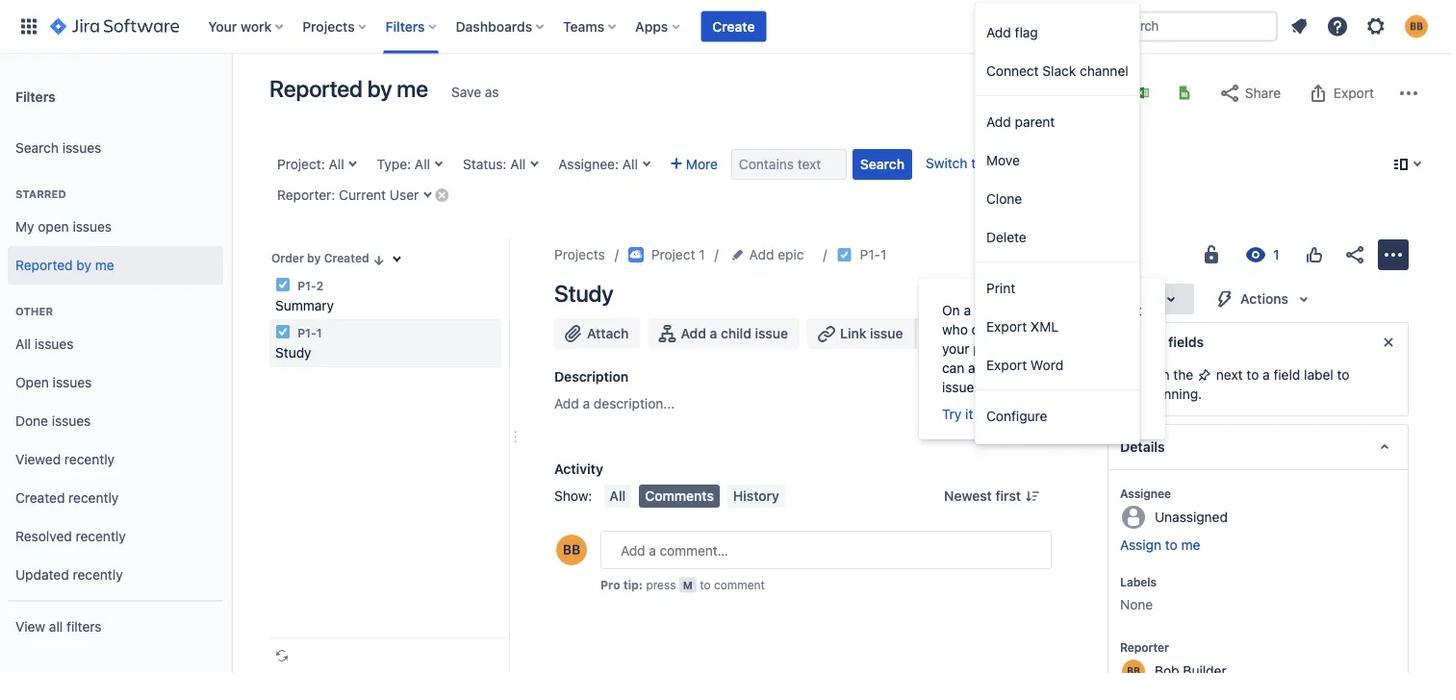 Task type: vqa. For each thing, say whether or not it's contained in the screenshot.
message to the left
no



Task type: locate. For each thing, give the bounding box(es) containing it.
0 horizontal spatial filters
[[15, 88, 56, 104]]

p1- right task icon
[[298, 326, 317, 340]]

a
[[964, 303, 971, 319], [710, 326, 718, 342], [1263, 367, 1270, 383], [583, 396, 590, 412]]

issue right link
[[870, 326, 904, 342]]

reported by me down projects popup button
[[270, 75, 428, 102]]

me left the save
[[397, 75, 428, 102]]

1 vertical spatial small image
[[371, 253, 387, 268]]

banner
[[0, 0, 1452, 54]]

0 vertical spatial projects
[[303, 18, 355, 34]]

1 vertical spatial task image
[[275, 277, 291, 293]]

your
[[208, 18, 237, 34]]

1 horizontal spatial can
[[972, 322, 994, 338]]

1 vertical spatial reported
[[15, 258, 73, 273]]

a left field
[[1263, 367, 1270, 383]]

a inside 'on a free plan, you can't restrict who can view issues. upgrade your plan to better control who can access your project's issues.'
[[964, 303, 971, 319]]

add a child issue
[[681, 326, 788, 342]]

who down on at the right top of the page
[[942, 322, 968, 338]]

1 horizontal spatial task image
[[837, 247, 852, 263]]

by right order
[[307, 252, 321, 265]]

issues. up the it
[[942, 380, 985, 396]]

order by created link
[[270, 246, 389, 270]]

recently inside updated recently link
[[73, 568, 123, 583]]

click
[[1121, 367, 1151, 383]]

on a free plan, you can't restrict who can view issues. upgrade your plan to better control who can access your project's issues.
[[942, 303, 1142, 396]]

add epic
[[750, 247, 804, 263]]

projects left project 1 icon at the top left
[[554, 247, 605, 263]]

project:
[[277, 156, 325, 172]]

p1-1 right task icon
[[295, 326, 322, 340]]

p1-1 up link issue
[[860, 247, 887, 263]]

clone button
[[975, 179, 1140, 218]]

my
[[15, 219, 34, 235]]

issues for all issues
[[35, 337, 74, 352]]

resolved recently
[[15, 529, 126, 545]]

recently inside resolved recently link
[[76, 529, 126, 545]]

3 group from the top
[[975, 263, 1140, 390]]

projects for projects link
[[554, 247, 605, 263]]

1 group from the top
[[975, 7, 1140, 95]]

export for export xml
[[987, 319, 1027, 335]]

1 horizontal spatial filters
[[386, 18, 425, 34]]

by down filters dropdown button
[[368, 75, 392, 102]]

issues for open issues
[[53, 375, 92, 391]]

created down viewed
[[15, 491, 65, 506]]

projects right work
[[303, 18, 355, 34]]

learn more link
[[1025, 405, 1095, 425]]

0 horizontal spatial issues.
[[942, 380, 985, 396]]

done
[[15, 414, 48, 429]]

to do - change status image
[[1160, 288, 1183, 311]]

p1- up summary
[[298, 279, 317, 293]]

add left flag at the right top of page
[[987, 24, 1012, 40]]

add left parent
[[987, 114, 1012, 129]]

2 vertical spatial group
[[975, 263, 1140, 390]]

1 horizontal spatial issue
[[870, 326, 904, 342]]

to right next
[[1247, 367, 1259, 383]]

reported down projects popup button
[[270, 75, 363, 102]]

created
[[324, 252, 369, 265], [15, 491, 65, 506]]

a for free
[[964, 303, 971, 319]]

flag
[[1015, 24, 1039, 40]]

1 vertical spatial who
[[1108, 341, 1134, 357]]

1 vertical spatial me
[[95, 258, 114, 273]]

p1- for study
[[298, 326, 317, 340]]

open in microsoft excel image
[[1136, 85, 1151, 101]]

recently inside viewed recently link
[[64, 452, 115, 468]]

jql
[[988, 155, 1013, 171]]

search for search issues
[[15, 140, 59, 156]]

0 horizontal spatial your
[[942, 341, 970, 357]]

to left jql
[[972, 155, 984, 171]]

configure link
[[975, 397, 1140, 435]]

your left the plan
[[942, 341, 970, 357]]

all right status:
[[510, 156, 526, 172]]

assignee: all
[[559, 156, 638, 172]]

0 horizontal spatial reported by me
[[15, 258, 114, 273]]

2 horizontal spatial me
[[1182, 538, 1201, 554]]

1 down summary
[[317, 326, 322, 340]]

export inside button
[[1334, 85, 1375, 101]]

2 vertical spatial me
[[1182, 538, 1201, 554]]

your work
[[208, 18, 272, 34]]

remove criteria image
[[434, 187, 450, 203]]

print
[[987, 280, 1016, 296]]

study down projects link
[[554, 280, 614, 307]]

connect
[[987, 63, 1039, 78]]

recently down viewed recently link
[[69, 491, 119, 506]]

filters right projects popup button
[[386, 18, 425, 34]]

me inside button
[[1182, 538, 1201, 554]]

filters up search issues
[[15, 88, 56, 104]]

p1-
[[860, 247, 881, 263], [298, 279, 317, 293], [298, 326, 317, 340]]

task image
[[837, 247, 852, 263], [275, 277, 291, 293]]

1 vertical spatial p1-1
[[295, 326, 322, 340]]

1 issue from the left
[[755, 326, 788, 342]]

0 vertical spatial your
[[942, 341, 970, 357]]

search for search
[[861, 156, 905, 172]]

link issue button
[[808, 319, 917, 349]]

created right order
[[324, 252, 369, 265]]

a left child
[[710, 326, 718, 342]]

1 horizontal spatial me
[[397, 75, 428, 102]]

all issues link
[[8, 325, 223, 364]]

status:
[[463, 156, 507, 172]]

filters
[[66, 620, 102, 635]]

all right assignee:
[[623, 156, 638, 172]]

recently up created recently
[[64, 452, 115, 468]]

all issues
[[15, 337, 74, 352]]

export xml link
[[975, 307, 1140, 346]]

upgrade
[[1076, 322, 1130, 338]]

add for add a description...
[[554, 396, 579, 412]]

current
[[339, 187, 386, 203]]

filters inside dropdown button
[[386, 18, 425, 34]]

a inside next to a field label to start pinning.
[[1263, 367, 1270, 383]]

0 vertical spatial task image
[[837, 247, 852, 263]]

1 horizontal spatial search
[[861, 156, 905, 172]]

p1- left copy link to issue image
[[860, 247, 881, 263]]

by down my open issues
[[76, 258, 91, 273]]

add for add epic
[[750, 247, 774, 263]]

0 vertical spatial filters
[[386, 18, 425, 34]]

recently down created recently link
[[76, 529, 126, 545]]

all right show:
[[610, 489, 626, 504]]

can
[[972, 322, 994, 338], [942, 361, 965, 376]]

filters
[[386, 18, 425, 34], [15, 88, 56, 104]]

0 horizontal spatial me
[[95, 258, 114, 273]]

2 group from the top
[[975, 96, 1140, 262]]

more button
[[663, 149, 726, 180]]

1 vertical spatial your
[[1015, 361, 1043, 376]]

recently for created recently
[[69, 491, 119, 506]]

export xml
[[987, 319, 1059, 335]]

unassigned
[[1155, 509, 1228, 525]]

viewed recently link
[[8, 441, 223, 479]]

all
[[329, 156, 344, 172], [415, 156, 430, 172], [510, 156, 526, 172], [623, 156, 638, 172], [15, 337, 31, 352], [610, 489, 626, 504]]

status: all
[[463, 156, 526, 172]]

jira software image
[[50, 15, 179, 38], [50, 15, 179, 38]]

group
[[975, 7, 1140, 95], [975, 96, 1140, 262], [975, 263, 1140, 390]]

word
[[1031, 357, 1064, 373]]

0 horizontal spatial who
[[942, 322, 968, 338]]

small image down channel
[[1096, 86, 1111, 101]]

search button
[[853, 149, 913, 180]]

0 horizontal spatial issue
[[755, 326, 788, 342]]

type:
[[377, 156, 411, 172]]

search issues
[[15, 140, 101, 156]]

0 horizontal spatial study
[[275, 345, 312, 361]]

task image left p1-1 link
[[837, 247, 852, 263]]

all down other
[[15, 337, 31, 352]]

0 horizontal spatial projects
[[303, 18, 355, 34]]

export up the plan
[[987, 319, 1027, 335]]

0 horizontal spatial small image
[[371, 253, 387, 268]]

to right assign
[[1166, 538, 1178, 554]]

menu bar
[[600, 485, 789, 508]]

all for type: all
[[415, 156, 430, 172]]

link web pages and more image
[[917, 319, 948, 349]]

1 horizontal spatial issues.
[[1030, 322, 1073, 338]]

1 vertical spatial projects
[[554, 247, 605, 263]]

0 horizontal spatial reported
[[15, 258, 73, 273]]

project 1 image
[[628, 247, 644, 263]]

connect slack channel
[[987, 63, 1129, 78]]

small image right order by created
[[371, 253, 387, 268]]

recently for viewed recently
[[64, 452, 115, 468]]

1 horizontal spatial small image
[[1096, 86, 1111, 101]]

1 horizontal spatial who
[[1108, 341, 1134, 357]]

0 vertical spatial reported by me
[[270, 75, 428, 102]]

0 vertical spatial export
[[1334, 85, 1375, 101]]

projects inside popup button
[[303, 18, 355, 34]]

all right type:
[[415, 156, 430, 172]]

0 horizontal spatial task image
[[275, 277, 291, 293]]

0 vertical spatial can
[[972, 322, 994, 338]]

description
[[554, 369, 629, 385]]

group containing print
[[975, 263, 1140, 390]]

assign
[[1121, 538, 1162, 554]]

1 vertical spatial p1-
[[298, 279, 317, 293]]

1 horizontal spatial your
[[1015, 361, 1043, 376]]

small image inside the order by created link
[[371, 253, 387, 268]]

1 vertical spatial created
[[15, 491, 65, 506]]

study
[[554, 280, 614, 307], [275, 345, 312, 361]]

field
[[1274, 367, 1301, 383]]

add left epic
[[750, 247, 774, 263]]

me down unassigned on the right bottom of page
[[1182, 538, 1201, 554]]

a down description
[[583, 396, 590, 412]]

click on the
[[1121, 367, 1198, 383]]

all for assignee: all
[[623, 156, 638, 172]]

1 vertical spatial group
[[975, 96, 1140, 262]]

menu bar containing all
[[600, 485, 789, 508]]

1 horizontal spatial reported by me
[[270, 75, 428, 102]]

who down upgrade
[[1108, 341, 1134, 357]]

can left access
[[942, 361, 965, 376]]

resolved
[[15, 529, 72, 545]]

create button
[[701, 11, 767, 42]]

0 horizontal spatial search
[[15, 140, 59, 156]]

reported down open
[[15, 258, 73, 273]]

0 vertical spatial created
[[324, 252, 369, 265]]

task image left "p1-2"
[[275, 277, 291, 293]]

history
[[733, 489, 780, 504]]

2 issue from the left
[[870, 326, 904, 342]]

profile image of bob builder image
[[556, 535, 587, 566]]

me inside the starred group
[[95, 258, 114, 273]]

2 vertical spatial p1-
[[298, 326, 317, 340]]

issue right child
[[755, 326, 788, 342]]

save
[[451, 84, 481, 100]]

actions image
[[1382, 244, 1405, 267]]

1 horizontal spatial by
[[307, 252, 321, 265]]

your profile and settings image
[[1405, 15, 1429, 38]]

by inside the starred group
[[76, 258, 91, 273]]

1 up link issue
[[881, 247, 887, 263]]

share image
[[1344, 244, 1367, 267]]

assignee
[[1121, 487, 1171, 501]]

try it now link
[[942, 405, 1003, 425]]

me down my open issues link
[[95, 258, 114, 273]]

1 vertical spatial export
[[987, 319, 1027, 335]]

share link
[[1209, 78, 1291, 109]]

created inside created recently link
[[15, 491, 65, 506]]

starred group
[[8, 168, 223, 291]]

export down help image
[[1334, 85, 1375, 101]]

0 horizontal spatial can
[[942, 361, 965, 376]]

0 vertical spatial study
[[554, 280, 614, 307]]

0 vertical spatial reported
[[270, 75, 363, 102]]

task image
[[275, 324, 291, 340]]

recently inside created recently link
[[69, 491, 119, 506]]

search left switch at the right top
[[861, 156, 905, 172]]

export inside 'link'
[[987, 357, 1027, 373]]

created recently link
[[8, 479, 223, 518]]

issues inside the starred group
[[73, 219, 112, 235]]

recently down resolved recently link
[[73, 568, 123, 583]]

add epic button
[[728, 244, 810, 267]]

your down better
[[1015, 361, 1043, 376]]

issues.
[[1030, 322, 1073, 338], [942, 380, 985, 396]]

0 horizontal spatial created
[[15, 491, 65, 506]]

1 vertical spatial study
[[275, 345, 312, 361]]

now
[[977, 407, 1003, 423]]

more
[[1063, 407, 1095, 423]]

search inside button
[[861, 156, 905, 172]]

1 horizontal spatial created
[[324, 252, 369, 265]]

switch to jql link
[[926, 155, 1013, 171]]

1 horizontal spatial projects
[[554, 247, 605, 263]]

add down description
[[554, 396, 579, 412]]

export for export word
[[987, 357, 1027, 373]]

1 horizontal spatial p1-1
[[860, 247, 887, 263]]

order by created
[[271, 252, 369, 265]]

small image
[[1096, 86, 1111, 101], [371, 253, 387, 268]]

project
[[652, 247, 696, 263]]

1 right project
[[699, 247, 705, 263]]

link issue
[[840, 326, 904, 342]]

a inside button
[[710, 326, 718, 342]]

1 vertical spatial reported by me
[[15, 258, 114, 273]]

issues. down you
[[1030, 322, 1073, 338]]

2 vertical spatial export
[[987, 357, 1027, 373]]

search up the starred on the left top
[[15, 140, 59, 156]]

1 vertical spatial filters
[[15, 88, 56, 104]]

learn
[[1025, 407, 1059, 423]]

labels
[[1121, 576, 1157, 589]]

updated
[[15, 568, 69, 583]]

all
[[49, 620, 63, 635]]

Add a comment… field
[[601, 531, 1052, 570]]

vote options: no one has voted for this issue yet. image
[[1303, 244, 1327, 267]]

copy link to issue image
[[883, 246, 899, 262]]

0 horizontal spatial by
[[76, 258, 91, 273]]

done issues link
[[8, 402, 223, 441]]

can up the plan
[[972, 322, 994, 338]]

0 vertical spatial group
[[975, 7, 1140, 95]]

a right on at the right top of the page
[[964, 303, 971, 319]]

to down view on the right
[[1004, 341, 1016, 357]]

attach
[[587, 326, 629, 342]]

comments
[[645, 489, 714, 504]]

all up "reporter: current user"
[[329, 156, 344, 172]]

details element
[[1108, 425, 1409, 471]]

add left child
[[681, 326, 707, 342]]

0 vertical spatial p1-1
[[860, 247, 887, 263]]

1 vertical spatial issues.
[[942, 380, 985, 396]]

to inside button
[[1166, 538, 1178, 554]]

plan,
[[1003, 303, 1033, 319]]

export word link
[[975, 346, 1140, 384]]

export down view on the right
[[987, 357, 1027, 373]]

to right m
[[700, 579, 711, 592]]

who
[[942, 322, 968, 338], [1108, 341, 1134, 357]]

all for status: all
[[510, 156, 526, 172]]

reported by me down my open issues
[[15, 258, 114, 273]]

study down task icon
[[275, 345, 312, 361]]

add inside "dropdown button"
[[750, 247, 774, 263]]



Task type: describe. For each thing, give the bounding box(es) containing it.
m
[[683, 580, 693, 592]]

description...
[[594, 396, 675, 412]]

epic
[[778, 247, 804, 263]]

1 horizontal spatial 1
[[699, 247, 705, 263]]

all inside other group
[[15, 337, 31, 352]]

move
[[987, 152, 1020, 168]]

reported by me inside reported by me link
[[15, 258, 114, 273]]

1 horizontal spatial reported
[[270, 75, 363, 102]]

no restrictions image
[[1200, 244, 1224, 267]]

pro tip: press m to comment
[[601, 579, 765, 592]]

add parent
[[987, 114, 1055, 129]]

add flag
[[987, 24, 1039, 40]]

0 vertical spatial issues.
[[1030, 322, 1073, 338]]

slack
[[1043, 63, 1077, 78]]

tip:
[[624, 579, 643, 592]]

banner containing your work
[[0, 0, 1452, 54]]

0 vertical spatial who
[[942, 322, 968, 338]]

teams button
[[558, 11, 624, 42]]

issues for done issues
[[52, 414, 91, 429]]

on
[[942, 303, 960, 319]]

0 vertical spatial me
[[397, 75, 428, 102]]

notifications image
[[1288, 15, 1311, 38]]

assign to me
[[1121, 538, 1201, 554]]

hide message image
[[1378, 331, 1401, 354]]

p1-1 link
[[860, 244, 887, 267]]

issues for search issues
[[62, 140, 101, 156]]

project 1
[[652, 247, 705, 263]]

dashboards
[[456, 18, 532, 34]]

pinning.
[[1153, 387, 1202, 402]]

newest
[[945, 489, 992, 504]]

other
[[15, 306, 53, 318]]

reported inside the starred group
[[15, 258, 73, 273]]

recently for updated recently
[[73, 568, 123, 583]]

projects button
[[297, 11, 374, 42]]

0 vertical spatial p1-
[[860, 247, 881, 263]]

open
[[15, 375, 49, 391]]

group containing add parent
[[975, 96, 1140, 262]]

1 vertical spatial can
[[942, 361, 965, 376]]

2 horizontal spatial by
[[368, 75, 392, 102]]

pinned fields
[[1121, 335, 1205, 350]]

•
[[1011, 407, 1017, 423]]

summary
[[275, 298, 334, 314]]

Search issues using keywords text field
[[732, 149, 847, 180]]

0 vertical spatial small image
[[1096, 86, 1111, 101]]

to inside 'on a free plan, you can't restrict who can view issues. upgrade your plan to better control who can access your project's issues.'
[[1004, 341, 1016, 357]]

can't
[[1063, 303, 1094, 319]]

help image
[[1327, 15, 1350, 38]]

Search field
[[1086, 11, 1278, 42]]

all inside 'button'
[[610, 489, 626, 504]]

dashboards button
[[450, 11, 552, 42]]

on
[[1155, 367, 1170, 383]]

created inside the order by created link
[[324, 252, 369, 265]]

channel
[[1080, 63, 1129, 78]]

2 horizontal spatial 1
[[881, 247, 887, 263]]

work
[[241, 18, 272, 34]]

free
[[975, 303, 1000, 319]]

comment
[[714, 579, 765, 592]]

0 horizontal spatial 1
[[317, 326, 322, 340]]

save as
[[451, 84, 499, 100]]

actions
[[1241, 291, 1289, 307]]

add for add flag
[[987, 24, 1012, 40]]

first
[[996, 489, 1021, 504]]

show:
[[554, 489, 592, 504]]

it
[[966, 407, 974, 423]]

by for reported by me link
[[76, 258, 91, 273]]

press
[[646, 579, 676, 592]]

primary element
[[12, 0, 1086, 53]]

reported by me link
[[8, 246, 223, 285]]

configure
[[987, 408, 1048, 424]]

my open issues
[[15, 219, 112, 235]]

labels none
[[1121, 576, 1157, 613]]

updated recently
[[15, 568, 123, 583]]

start
[[1121, 387, 1149, 402]]

created recently
[[15, 491, 119, 506]]

add parent button
[[975, 102, 1140, 141]]

newest first
[[945, 489, 1021, 504]]

add for add a child issue
[[681, 326, 707, 342]]

newest first image
[[1025, 489, 1041, 504]]

all for project: all
[[329, 156, 344, 172]]

restrict
[[1098, 303, 1142, 319]]

project 1 link
[[628, 244, 705, 267]]

activity
[[554, 462, 603, 477]]

apps button
[[630, 11, 688, 42]]

order
[[271, 252, 304, 265]]

projects for projects popup button
[[303, 18, 355, 34]]

project's
[[1047, 361, 1100, 376]]

actions button
[[1203, 284, 1327, 315]]

1 horizontal spatial study
[[554, 280, 614, 307]]

open issues link
[[8, 364, 223, 402]]

assignee:
[[559, 156, 619, 172]]

you
[[1037, 303, 1060, 319]]

reporter
[[1121, 641, 1169, 655]]

save as button
[[442, 77, 509, 108]]

p1- for summary
[[298, 279, 317, 293]]

next to a field label to start pinning.
[[1121, 367, 1350, 402]]

other group
[[8, 285, 223, 601]]

settings image
[[1365, 15, 1388, 38]]

create
[[713, 18, 755, 34]]

group containing add flag
[[975, 7, 1140, 95]]

export for export
[[1334, 85, 1375, 101]]

the
[[1174, 367, 1194, 383]]

newest first button
[[933, 485, 1052, 508]]

add for add parent
[[987, 114, 1012, 129]]

open in google sheets image
[[1177, 85, 1193, 101]]

starred
[[15, 188, 66, 201]]

try
[[942, 407, 962, 423]]

switch to jql
[[926, 155, 1013, 171]]

attach button
[[554, 319, 641, 349]]

delete button
[[975, 218, 1140, 256]]

updated recently link
[[8, 556, 223, 595]]

your work button
[[202, 11, 291, 42]]

all button
[[604, 485, 632, 508]]

resolved recently link
[[8, 518, 223, 556]]

try it now • learn more
[[942, 407, 1095, 423]]

reporter:
[[277, 187, 335, 203]]

to right label
[[1338, 367, 1350, 383]]

a for description...
[[583, 396, 590, 412]]

child
[[721, 326, 752, 342]]

teams
[[563, 18, 605, 34]]

add a child issue button
[[648, 319, 800, 349]]

appswitcher icon image
[[17, 15, 40, 38]]

by for the order by created link
[[307, 252, 321, 265]]

type: all
[[377, 156, 430, 172]]

recently for resolved recently
[[76, 529, 126, 545]]

connect slack channel button
[[975, 51, 1140, 90]]

next
[[1217, 367, 1243, 383]]

a for child
[[710, 326, 718, 342]]

label
[[1305, 367, 1334, 383]]

0 horizontal spatial p1-1
[[295, 326, 322, 340]]

details
[[1121, 439, 1165, 455]]

sidebar navigation image
[[210, 77, 252, 116]]

user
[[390, 187, 419, 203]]



